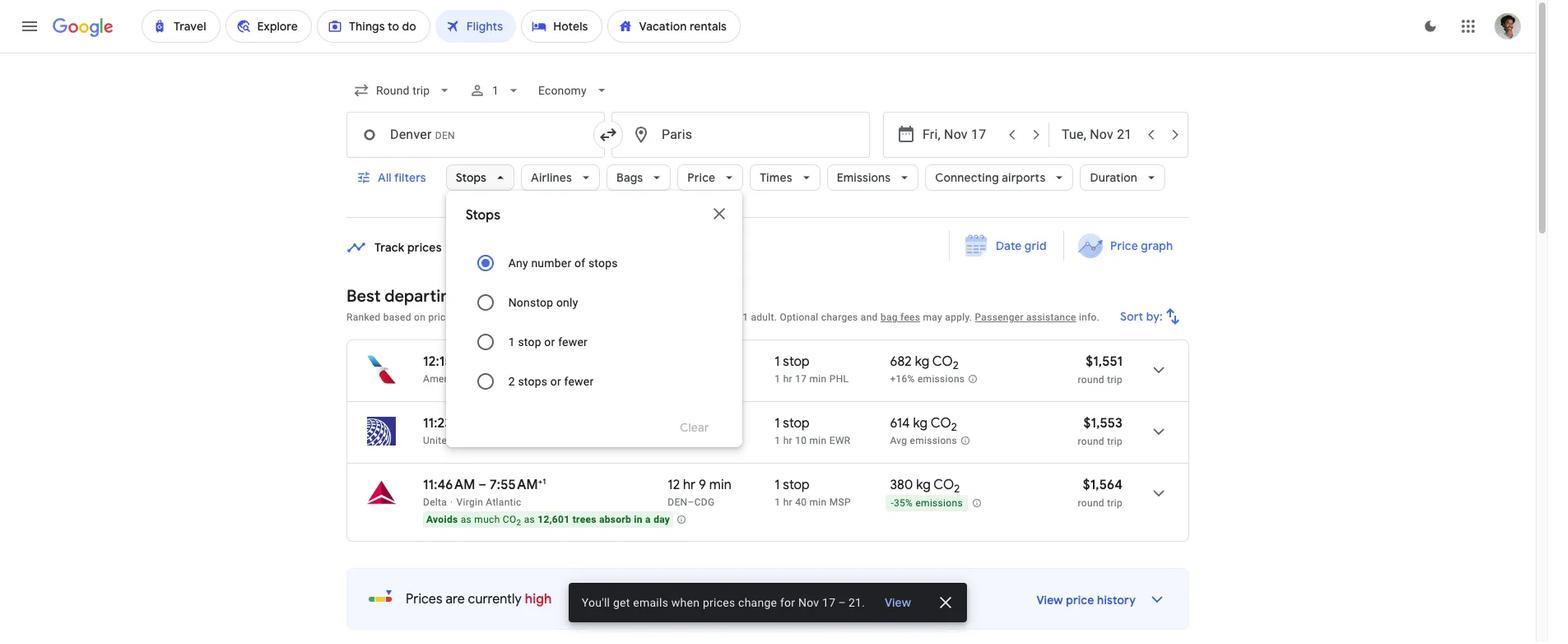 Task type: vqa. For each thing, say whether or not it's contained in the screenshot.
Kg to the bottom
yes



Task type: describe. For each thing, give the bounding box(es) containing it.
kg for 614
[[913, 416, 928, 432]]

1 stop flight. element for 12 hr 2 min
[[775, 477, 810, 496]]

$1,553 round trip
[[1078, 416, 1123, 448]]

layover (1 of 1) is a 1 hr 17 min layover at philadelphia international airport in philadelphia. element
[[775, 373, 882, 386]]

loading results progress bar
[[0, 53, 1536, 56]]

kg for 380
[[916, 477, 931, 494]]

emissions button
[[827, 158, 919, 198]]

Arrival time: 7:55 AM on  Saturday, November 18. text field
[[490, 477, 546, 494]]

$1,551
[[1086, 354, 1123, 370]]

optional
[[780, 312, 819, 324]]

change appearance image
[[1411, 7, 1451, 46]]

sort by: button
[[1114, 297, 1190, 337]]

sort by:
[[1121, 310, 1163, 324]]

35%
[[894, 498, 913, 510]]

17 – 21.
[[823, 597, 865, 610]]

1 vertical spatial price
[[1066, 594, 1095, 608]]

when
[[672, 597, 700, 610]]

trip for $1,553
[[1107, 436, 1123, 448]]

avoids as much co2 as 12601 trees absorb in a day. learn more about this calculation. image
[[677, 515, 687, 525]]

2 inside 380 kg co 2
[[954, 483, 960, 497]]

682
[[890, 354, 912, 370]]

connecting
[[935, 170, 999, 185]]

1 and from the left
[[454, 312, 471, 324]]

bags button
[[607, 158, 671, 198]]

duration
[[1090, 170, 1138, 185]]

duration button
[[1080, 158, 1166, 198]]

Departure time: 11:46 AM. text field
[[423, 477, 475, 494]]

1564 US dollars text field
[[1083, 477, 1123, 494]]

co for 380
[[934, 477, 954, 494]]

best
[[347, 286, 381, 307]]

flight details. leaves denver international airport at 11:23 am on friday, november 17 and arrives at paris charles de gaulle airport at 7:25 am on saturday, november 18. image
[[1139, 412, 1179, 452]]

of
[[575, 257, 586, 270]]

graph
[[1141, 239, 1173, 254]]

none search field containing stops
[[347, 71, 1190, 448]]

avoids as much co 2 as 12,601 trees absorb in a day
[[426, 515, 670, 528]]

prices inside view status
[[703, 597, 735, 610]]

layover (1 of 1) is a 1 hr 10 min layover at newark liberty international airport in newark. element
[[775, 435, 882, 448]]

$1,564
[[1083, 477, 1123, 494]]

nov 17 – 21
[[470, 240, 528, 255]]

+ inside 11:46 am – 7:55 am + 1
[[538, 477, 543, 487]]

track
[[375, 240, 405, 255]]

charges
[[821, 312, 858, 324]]

1 stop 1 hr 10 min ewr
[[775, 416, 851, 447]]

ranked
[[347, 312, 381, 324]]

$1,564 round trip
[[1078, 477, 1123, 510]]

or for stops
[[551, 375, 561, 389]]

9
[[699, 477, 706, 494]]

2 as from the left
[[524, 515, 535, 526]]

price graph button
[[1068, 231, 1186, 261]]

change
[[739, 597, 777, 610]]

2 stops or fewer
[[509, 375, 594, 389]]

hr for 682
[[783, 374, 793, 385]]

– inside 11:46 am – 7:55 am + 1
[[479, 477, 487, 494]]

614
[[890, 416, 910, 432]]

delta
[[423, 497, 447, 509]]

best departing flights
[[347, 286, 512, 307]]

12 hr 9 min den – cdg
[[668, 477, 732, 509]]

$1,553
[[1084, 416, 1123, 432]]

stop for 614
[[783, 416, 810, 432]]

380
[[890, 477, 913, 494]]

times
[[760, 170, 793, 185]]

view button
[[872, 589, 925, 618]]

-
[[891, 498, 894, 510]]

hr down the total duration 12 hr 5 min. element on the bottom
[[683, 416, 696, 432]]

are
[[446, 592, 465, 608]]

apply.
[[945, 312, 972, 324]]

departing
[[385, 286, 460, 307]]

682 kg co 2
[[890, 354, 959, 373]]

avg
[[890, 436, 907, 447]]

you'll get emails when prices change for nov 17 – 21.
[[582, 597, 865, 610]]

12 for 12 hr 2 min
[[668, 416, 680, 432]]

much
[[474, 515, 500, 526]]

day
[[654, 515, 670, 526]]

cdg
[[695, 497, 715, 509]]

trees
[[573, 515, 597, 526]]

prices for prices include required taxes + fees for 1 adult. optional charges and bag fees may apply. passenger assistance
[[560, 312, 589, 324]]

taxes
[[668, 312, 693, 324]]

40
[[795, 497, 807, 509]]

emails
[[633, 597, 669, 610]]

bag
[[881, 312, 898, 324]]

1 inside popup button
[[493, 84, 499, 97]]

date grid button
[[953, 231, 1060, 261]]

trip for $1,564
[[1107, 498, 1123, 510]]

11:46 am – 7:55 am + 1
[[423, 477, 546, 494]]

view for view price history
[[1037, 594, 1063, 608]]

den
[[668, 497, 688, 509]]

1 stop flight. element for optional charges and
[[775, 354, 810, 373]]

2 inside avoids as much co 2 as 12,601 trees absorb in a day
[[517, 519, 521, 528]]

10
[[795, 436, 807, 447]]

12 for 12 hr 9 min den – cdg
[[668, 477, 680, 494]]

prices for prices are currently high
[[406, 592, 443, 608]]

min for 380
[[810, 497, 827, 509]]

ewr
[[830, 436, 851, 447]]

stops inside popup button
[[456, 170, 487, 185]]

view price history
[[1037, 594, 1136, 608]]

380 kg co 2
[[890, 477, 960, 497]]

atlantic
[[486, 497, 522, 509]]

min for 682
[[810, 374, 827, 385]]

price graph
[[1110, 239, 1173, 254]]

fewer for 1 stop or fewer
[[558, 336, 588, 349]]

on
[[414, 312, 426, 324]]

11:23 am united
[[423, 416, 474, 447]]

2 inside stops option group
[[509, 375, 515, 389]]

adult.
[[751, 312, 777, 324]]

1551 US dollars text field
[[1086, 354, 1123, 370]]

ranked based on price and convenience
[[347, 312, 532, 324]]

614 kg co 2
[[890, 416, 957, 435]]

any
[[509, 257, 528, 270]]

round for $1,564
[[1078, 498, 1105, 510]]

Departure time: 12:15 PM. text field
[[423, 354, 474, 370]]

1 vertical spatial stops
[[518, 375, 548, 389]]

price button
[[678, 158, 744, 198]]

1 horizontal spatial stops
[[589, 257, 618, 270]]

british
[[477, 374, 506, 385]]

for for fees
[[727, 312, 740, 324]]

7:55 am
[[490, 477, 538, 494]]

for for change
[[780, 597, 795, 610]]

number
[[531, 257, 572, 270]]



Task type: locate. For each thing, give the bounding box(es) containing it.
kg for 682
[[915, 354, 930, 370]]

stop inside '1 stop 1 hr 17 min phl'
[[783, 354, 810, 370]]

1 vertical spatial –
[[688, 497, 695, 509]]

min inside 1 stop 1 hr 40 min msp
[[810, 497, 827, 509]]

2 right british
[[509, 375, 515, 389]]

nonstop only
[[509, 296, 578, 310]]

flight details. leaves denver international airport at 11:46 am on friday, november 17 and arrives at paris charles de gaulle airport at 7:55 am on saturday, november 18. image
[[1139, 474, 1179, 514]]

1 vertical spatial price
[[1110, 239, 1138, 254]]

co for 682
[[933, 354, 953, 370]]

co up +16% emissions
[[933, 354, 953, 370]]

kg inside 682 kg co 2
[[915, 354, 930, 370]]

0 vertical spatial round
[[1078, 375, 1105, 386]]

hr left 17 in the right bottom of the page
[[783, 374, 793, 385]]

0 vertical spatial price
[[428, 312, 451, 324]]

1 trip from the top
[[1107, 375, 1123, 386]]

12 hr 2 min
[[668, 416, 731, 432]]

fewer down only
[[558, 336, 588, 349]]

2 vertical spatial round
[[1078, 498, 1105, 510]]

find the best price region
[[347, 231, 1190, 274]]

prices inside find the best price region
[[408, 240, 442, 255]]

view inside best departing flights main content
[[1037, 594, 1063, 608]]

2 up +16% emissions
[[953, 359, 959, 373]]

view for view
[[885, 596, 912, 611]]

0 vertical spatial prices
[[408, 240, 442, 255]]

virgin atlantic
[[457, 497, 522, 509]]

1 vertical spatial kg
[[913, 416, 928, 432]]

–
[[479, 477, 487, 494], [688, 497, 695, 509]]

1 horizontal spatial price
[[1110, 239, 1138, 254]]

round down $1,551 text box
[[1078, 375, 1105, 386]]

Departure text field
[[923, 113, 999, 157]]

0 horizontal spatial prices
[[406, 592, 443, 608]]

co for 614
[[931, 416, 951, 432]]

prices are currently high
[[406, 592, 552, 608]]

best departing flights main content
[[347, 231, 1190, 643]]

0 horizontal spatial –
[[479, 477, 487, 494]]

1 horizontal spatial nov
[[799, 597, 819, 610]]

view right 17 – 21. at the bottom
[[885, 596, 912, 611]]

price left graph
[[1110, 239, 1138, 254]]

date grid
[[996, 239, 1047, 254]]

2 fees from the left
[[901, 312, 921, 324]]

0 vertical spatial nov
[[470, 240, 492, 255]]

hr left "9"
[[683, 477, 696, 494]]

hr inside 12 hr 9 min den – cdg
[[683, 477, 696, 494]]

12,601
[[538, 515, 570, 526]]

kg up -35% emissions
[[916, 477, 931, 494]]

prices right "when" at left bottom
[[703, 597, 735, 610]]

view left the history
[[1037, 594, 1063, 608]]

1 fees from the left
[[704, 312, 724, 324]]

co up -35% emissions
[[934, 477, 954, 494]]

12 inside 12 hr 9 min den – cdg
[[668, 477, 680, 494]]

trip for $1,551
[[1107, 375, 1123, 386]]

total duration 12 hr 5 min. element
[[668, 354, 775, 373]]

0 horizontal spatial for
[[727, 312, 740, 324]]

kg inside 614 kg co 2
[[913, 416, 928, 432]]

price inside price graph button
[[1110, 239, 1138, 254]]

None text field
[[347, 112, 605, 158], [612, 112, 870, 158], [347, 112, 605, 158], [612, 112, 870, 158]]

by:
[[1147, 310, 1163, 324]]

fees right taxes
[[704, 312, 724, 324]]

1 12 from the top
[[668, 416, 680, 432]]

trip down 1564 us dollars text field
[[1107, 498, 1123, 510]]

stops
[[589, 257, 618, 270], [518, 375, 548, 389]]

a
[[646, 515, 651, 526]]

1 vertical spatial nov
[[799, 597, 819, 610]]

0 horizontal spatial price
[[688, 170, 716, 185]]

grid
[[1025, 239, 1047, 254]]

prices left learn more about tracked prices icon
[[408, 240, 442, 255]]

2 up avg emissions
[[951, 421, 957, 435]]

emissions down 682 kg co 2 on the bottom of page
[[918, 374, 965, 385]]

2 12 from the top
[[668, 477, 680, 494]]

+ up avoids as much co 2 as 12,601 trees absorb in a day
[[538, 477, 543, 487]]

all
[[378, 170, 392, 185]]

0 vertical spatial –
[[479, 477, 487, 494]]

emissions
[[918, 374, 965, 385], [910, 436, 957, 447], [916, 498, 963, 510]]

hr for 380
[[783, 497, 793, 509]]

assistance
[[1027, 312, 1077, 324]]

price right on
[[428, 312, 451, 324]]

nonstop
[[509, 296, 553, 310]]

kg
[[915, 354, 930, 370], [913, 416, 928, 432], [916, 477, 931, 494]]

stop down convenience
[[518, 336, 541, 349]]

swap origin and destination. image
[[599, 125, 618, 145]]

1 vertical spatial +
[[538, 477, 543, 487]]

2 trip from the top
[[1107, 436, 1123, 448]]

min right 17 in the right bottom of the page
[[810, 374, 827, 385]]

only
[[556, 296, 578, 310]]

american
[[423, 374, 467, 385]]

2 up -35% emissions
[[954, 483, 960, 497]]

0 horizontal spatial prices
[[408, 240, 442, 255]]

1 vertical spatial stops
[[466, 207, 501, 224]]

stop inside option group
[[518, 336, 541, 349]]

1 vertical spatial prices
[[406, 592, 443, 608]]

+ right taxes
[[696, 312, 702, 324]]

1 horizontal spatial price
[[1066, 594, 1095, 608]]

passenger assistance button
[[975, 312, 1077, 324]]

1 vertical spatial fewer
[[564, 375, 594, 389]]

nov inside view status
[[799, 597, 819, 610]]

stop inside 1 stop 1 hr 40 min msp
[[783, 477, 810, 494]]

round inside $1,551 round trip
[[1078, 375, 1105, 386]]

kg up +16% emissions
[[915, 354, 930, 370]]

0 vertical spatial or
[[544, 336, 555, 349]]

1 vertical spatial for
[[780, 597, 795, 610]]

0 horizontal spatial price
[[428, 312, 451, 324]]

view inside button
[[885, 596, 912, 611]]

nov left 17 – 21. at the bottom
[[799, 597, 819, 610]]

as left 12,601
[[524, 515, 535, 526]]

stops button
[[446, 158, 515, 198]]

stops right british
[[518, 375, 548, 389]]

kg up avg emissions
[[913, 416, 928, 432]]

17
[[795, 374, 807, 385]]

2 vertical spatial trip
[[1107, 498, 1123, 510]]

min for 614
[[810, 436, 827, 447]]

close dialog image
[[709, 204, 729, 224]]

or up 2 stops or fewer
[[544, 336, 555, 349]]

price for price
[[688, 170, 716, 185]]

stop up 17 in the right bottom of the page
[[783, 354, 810, 370]]

for left adult.
[[727, 312, 740, 324]]

nov right learn more about tracked prices icon
[[470, 240, 492, 255]]

min down the total duration 12 hr 5 min. element on the bottom
[[709, 416, 731, 432]]

bags
[[617, 170, 643, 185]]

airlines button
[[521, 158, 600, 198]]

1 inside 11:46 am – 7:55 am + 1
[[543, 477, 546, 487]]

price inside "price" popup button
[[688, 170, 716, 185]]

hr left 10
[[783, 436, 793, 447]]

1 horizontal spatial +
[[696, 312, 702, 324]]

fewer down 1 stop or fewer on the left
[[564, 375, 594, 389]]

11:23 am
[[423, 416, 474, 432]]

0 horizontal spatial nov
[[470, 240, 492, 255]]

min right 10
[[810, 436, 827, 447]]

trip down $1,551 text box
[[1107, 375, 1123, 386]]

price
[[688, 170, 716, 185], [1110, 239, 1138, 254]]

12
[[668, 416, 680, 432], [668, 477, 680, 494]]

1 vertical spatial trip
[[1107, 436, 1123, 448]]

– inside 12 hr 9 min den – cdg
[[688, 497, 695, 509]]

stop for 380
[[783, 477, 810, 494]]

1 vertical spatial 12
[[668, 477, 680, 494]]

round down 1564 us dollars text field
[[1078, 498, 1105, 510]]

1 horizontal spatial for
[[780, 597, 795, 610]]

Return text field
[[1062, 113, 1138, 157]]

any number of stops
[[509, 257, 618, 270]]

trip
[[1107, 375, 1123, 386], [1107, 436, 1123, 448], [1107, 498, 1123, 510]]

2 round from the top
[[1078, 436, 1105, 448]]

1 vertical spatial round
[[1078, 436, 1105, 448]]

sort
[[1121, 310, 1144, 324]]

3 round from the top
[[1078, 498, 1105, 510]]

co inside 682 kg co 2
[[933, 354, 953, 370]]

+16% emissions
[[890, 374, 965, 385]]

history
[[1097, 594, 1136, 608]]

0 vertical spatial fewer
[[558, 336, 588, 349]]

min right "9"
[[709, 477, 732, 494]]

track prices
[[375, 240, 442, 255]]

main menu image
[[20, 16, 40, 36]]

stop for 682
[[783, 354, 810, 370]]

min inside "1 stop 1 hr 10 min ewr"
[[810, 436, 827, 447]]

united
[[423, 436, 453, 447]]

and down 'flights'
[[454, 312, 471, 324]]

0 horizontal spatial and
[[454, 312, 471, 324]]

1 horizontal spatial prices
[[703, 597, 735, 610]]

1 vertical spatial 1 stop flight. element
[[775, 416, 810, 435]]

1 stop flight. element up 10
[[775, 416, 810, 435]]

2 1 stop flight. element from the top
[[775, 416, 810, 435]]

1 horizontal spatial and
[[861, 312, 878, 324]]

total duration 12 hr 2 min. element
[[668, 416, 775, 435]]

price left the history
[[1066, 594, 1095, 608]]

1 vertical spatial or
[[551, 375, 561, 389]]

emissions down 380 kg co 2
[[916, 498, 963, 510]]

1553 US dollars text field
[[1084, 416, 1123, 432]]

0 vertical spatial stops
[[589, 257, 618, 270]]

for right change
[[780, 597, 795, 610]]

3 1 stop flight. element from the top
[[775, 477, 810, 496]]

0 horizontal spatial stops
[[518, 375, 548, 389]]

currently
[[468, 592, 522, 608]]

hr
[[783, 374, 793, 385], [683, 416, 696, 432], [783, 436, 793, 447], [683, 477, 696, 494], [783, 497, 793, 509]]

hr inside 1 stop 1 hr 40 min msp
[[783, 497, 793, 509]]

layover (1 of 1) is a 1 hr 40 min layover at minneapolis–saint paul international airport in minneapolis. element
[[775, 496, 882, 510]]

min inside 12 hr 9 min den – cdg
[[709, 477, 732, 494]]

stop inside "1 stop 1 hr 10 min ewr"
[[783, 416, 810, 432]]

kg inside 380 kg co 2
[[916, 477, 931, 494]]

0 horizontal spatial fees
[[704, 312, 724, 324]]

+
[[696, 312, 702, 324], [538, 477, 543, 487]]

flights
[[464, 286, 512, 307]]

0 vertical spatial +
[[696, 312, 702, 324]]

prices left are
[[406, 592, 443, 608]]

+16%
[[890, 374, 915, 385]]

you'll
[[582, 597, 610, 610]]

connecting airports button
[[925, 158, 1074, 198]]

1 stop 1 hr 40 min msp
[[775, 477, 851, 509]]

stops up nov 17 – 21
[[466, 207, 501, 224]]

0 vertical spatial for
[[727, 312, 740, 324]]

0 vertical spatial kg
[[915, 354, 930, 370]]

round for $1,553
[[1078, 436, 1105, 448]]

phl
[[830, 374, 849, 385]]

as down virgin
[[461, 515, 472, 526]]

fewer for 2 stops or fewer
[[564, 375, 594, 389]]

1 horizontal spatial prices
[[560, 312, 589, 324]]

2 vertical spatial 1 stop flight. element
[[775, 477, 810, 496]]

total duration 12 hr 9 min. element
[[668, 477, 775, 496]]

co
[[933, 354, 953, 370], [931, 416, 951, 432], [934, 477, 954, 494], [503, 515, 517, 526]]

1 horizontal spatial fees
[[901, 312, 921, 324]]

stops option group
[[466, 244, 723, 402]]

absorb
[[599, 515, 631, 526]]

hr for 614
[[783, 436, 793, 447]]

date
[[996, 239, 1022, 254]]

0 vertical spatial emissions
[[918, 374, 965, 385]]

all filters button
[[347, 158, 439, 198]]

None search field
[[347, 71, 1190, 448]]

2 up "9"
[[699, 416, 706, 432]]

virgin
[[457, 497, 483, 509]]

0 vertical spatial stops
[[456, 170, 487, 185]]

airports
[[1002, 170, 1046, 185]]

1 as from the left
[[461, 515, 472, 526]]

price
[[428, 312, 451, 324], [1066, 594, 1095, 608]]

round for $1,551
[[1078, 375, 1105, 386]]

view
[[1037, 594, 1063, 608], [885, 596, 912, 611]]

1 vertical spatial prices
[[703, 597, 735, 610]]

filters
[[394, 170, 426, 185]]

co inside 614 kg co 2
[[931, 416, 951, 432]]

hr left 40 on the bottom right
[[783, 497, 793, 509]]

trip inside the $1,564 round trip
[[1107, 498, 1123, 510]]

or right airways
[[551, 375, 561, 389]]

1 stop flight. element up 17 in the right bottom of the page
[[775, 354, 810, 373]]

stop
[[518, 336, 541, 349], [783, 354, 810, 370], [783, 416, 810, 432], [783, 477, 810, 494]]

convenience
[[474, 312, 532, 324]]

1 round from the top
[[1078, 375, 1105, 386]]

None field
[[347, 76, 460, 105], [532, 76, 617, 105], [347, 76, 460, 105], [532, 76, 617, 105]]

british airways
[[477, 374, 546, 385]]

12 up den
[[668, 477, 680, 494]]

and
[[454, 312, 471, 324], [861, 312, 878, 324]]

prices include required taxes + fees for 1 adult. optional charges and bag fees may apply. passenger assistance
[[560, 312, 1077, 324]]

avg emissions
[[890, 436, 957, 447]]

stops right filters
[[456, 170, 487, 185]]

emissions for 614
[[910, 436, 957, 447]]

in
[[634, 515, 643, 526]]

1 1 stop flight. element from the top
[[775, 354, 810, 373]]

2 inside 682 kg co 2
[[953, 359, 959, 373]]

1 vertical spatial emissions
[[910, 436, 957, 447]]

required
[[627, 312, 665, 324]]

leaves denver international airport at 11:46 am on friday, november 17 and arrives at paris charles de gaulle airport at 7:55 am on saturday, november 18. element
[[423, 477, 546, 494]]

1 stop flight. element
[[775, 354, 810, 373], [775, 416, 810, 435], [775, 477, 810, 496]]

1 stop or fewer
[[509, 336, 588, 349]]

for inside view status
[[780, 597, 795, 610]]

2 inside 614 kg co 2
[[951, 421, 957, 435]]

round down $1,553 text box at the bottom right of page
[[1078, 436, 1105, 448]]

flight details. leaves denver international airport at 12:15 pm on friday, november 17 and arrives at paris charles de gaulle airport at 8:20 am on saturday, november 18. image
[[1139, 351, 1179, 390]]

prices
[[408, 240, 442, 255], [703, 597, 735, 610]]

as
[[461, 515, 472, 526], [524, 515, 535, 526]]

1 horizontal spatial as
[[524, 515, 535, 526]]

1 stop 1 hr 17 min phl
[[775, 354, 849, 385]]

stop up 10
[[783, 416, 810, 432]]

0 vertical spatial 12
[[668, 416, 680, 432]]

hr inside '1 stop 1 hr 17 min phl'
[[783, 374, 793, 385]]

for inside best departing flights main content
[[727, 312, 740, 324]]

0 horizontal spatial view
[[885, 596, 912, 611]]

hr inside "1 stop 1 hr 10 min ewr"
[[783, 436, 793, 447]]

co down atlantic
[[503, 515, 517, 526]]

2 vertical spatial emissions
[[916, 498, 963, 510]]

min inside '1 stop 1 hr 17 min phl'
[[810, 374, 827, 385]]

11:46 am
[[423, 477, 475, 494]]

round inside the $1,553 round trip
[[1078, 436, 1105, 448]]

0 vertical spatial trip
[[1107, 375, 1123, 386]]

1 horizontal spatial view
[[1037, 594, 1063, 608]]

0 vertical spatial 1 stop flight. element
[[775, 354, 810, 373]]

co inside 380 kg co 2
[[934, 477, 954, 494]]

1 stop flight. element up 40 on the bottom right
[[775, 477, 810, 496]]

price up close dialog icon
[[688, 170, 716, 185]]

airways
[[509, 374, 546, 385]]

2 down atlantic
[[517, 519, 521, 528]]

Departure time: 11:23 AM. text field
[[423, 416, 474, 432]]

co up avg emissions
[[931, 416, 951, 432]]

price for price graph
[[1110, 239, 1138, 254]]

3 trip from the top
[[1107, 498, 1123, 510]]

airlines
[[531, 170, 572, 185]]

trip down $1,553 text box at the bottom right of page
[[1107, 436, 1123, 448]]

emissions for 682
[[918, 374, 965, 385]]

or for stop
[[544, 336, 555, 349]]

view price history image
[[1138, 580, 1177, 620]]

msp
[[830, 497, 851, 509]]

0 vertical spatial price
[[688, 170, 716, 185]]

trip inside $1,551 round trip
[[1107, 375, 1123, 386]]

stop up 40 on the bottom right
[[783, 477, 810, 494]]

2 and from the left
[[861, 312, 878, 324]]

co inside avoids as much co 2 as 12,601 trees absorb in a day
[[503, 515, 517, 526]]

round inside the $1,564 round trip
[[1078, 498, 1105, 510]]

trip inside the $1,553 round trip
[[1107, 436, 1123, 448]]

min right 40 on the bottom right
[[810, 497, 827, 509]]

$1,551 round trip
[[1078, 354, 1123, 386]]

stops right of
[[589, 257, 618, 270]]

0 horizontal spatial +
[[538, 477, 543, 487]]

0 vertical spatial prices
[[560, 312, 589, 324]]

fees right bag
[[901, 312, 921, 324]]

prices down only
[[560, 312, 589, 324]]

emissions
[[837, 170, 891, 185]]

1 horizontal spatial –
[[688, 497, 695, 509]]

12 up 12 hr 9 min den – cdg
[[668, 416, 680, 432]]

nov
[[470, 240, 492, 255], [799, 597, 819, 610]]

1 inside stops option group
[[509, 336, 515, 349]]

0 horizontal spatial as
[[461, 515, 472, 526]]

1 button
[[463, 71, 529, 110]]

2 vertical spatial kg
[[916, 477, 931, 494]]

view status
[[569, 584, 967, 623]]

learn more about tracked prices image
[[445, 240, 460, 255]]

emissions down 614 kg co 2
[[910, 436, 957, 447]]

and left bag
[[861, 312, 878, 324]]

-35% emissions
[[891, 498, 963, 510]]

bag fees button
[[881, 312, 921, 324]]

nov inside find the best price region
[[470, 240, 492, 255]]



